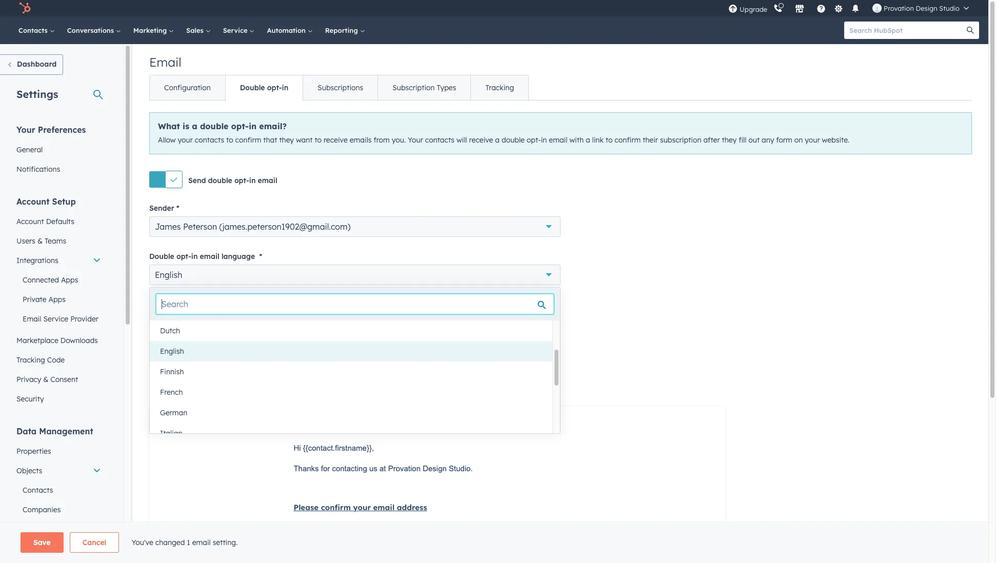 Task type: describe. For each thing, give the bounding box(es) containing it.
email for double opt-in email preview
[[200, 393, 219, 402]]

opt- left the with at the right of the page
[[527, 135, 541, 145]]

Subject line text field
[[149, 313, 561, 333]]

changed
[[155, 538, 185, 547]]

after
[[703, 135, 720, 145]]

us
[[369, 464, 377, 473]]

english inside popup button
[[155, 270, 182, 280]]

fill
[[739, 135, 747, 145]]

0 horizontal spatial confirm
[[235, 135, 261, 145]]

2 they from the left
[[722, 135, 737, 145]]

account for account defaults
[[16, 217, 44, 226]]

italian
[[160, 429, 182, 438]]

thanks
[[294, 464, 319, 473]]

deals link
[[10, 539, 107, 559]]

address
[[397, 502, 427, 512]]

dutch button
[[150, 321, 552, 341]]

tracking link
[[471, 75, 528, 100]]

first name button
[[149, 358, 561, 378]]

hubspot link
[[12, 2, 38, 14]]

code
[[47, 355, 65, 365]]

defaults
[[46, 217, 74, 226]]

automation
[[267, 26, 308, 34]]

apps for private apps
[[48, 295, 66, 304]]

companies link
[[10, 500, 107, 520]]

search button
[[962, 22, 979, 39]]

conversations
[[67, 26, 116, 34]]

properties
[[16, 447, 51, 456]]

email for please confirm your email address
[[373, 502, 395, 512]]

general link
[[10, 140, 107, 160]]

opt- right send
[[234, 176, 249, 185]]

connected apps link
[[10, 270, 107, 290]]

double for double opt-in email preview
[[149, 393, 174, 402]]

provation inside popup button
[[884, 4, 914, 12]]

(james.peterson1902@gmail.com)
[[219, 221, 351, 232]]

email service provider link
[[10, 309, 107, 329]]

please confirm your email address link
[[294, 502, 427, 512]]

Search search field
[[156, 294, 554, 314]]

contacts inside data management element
[[23, 486, 53, 495]]

private
[[23, 295, 46, 304]]

hi
[[294, 443, 301, 452]]

automation link
[[261, 16, 319, 44]]

account setup
[[16, 196, 76, 207]]

calling icon button
[[769, 2, 787, 15]]

2 receive from the left
[[469, 135, 493, 145]]

configuration
[[164, 83, 211, 92]]

you've
[[132, 538, 153, 547]]

account defaults
[[16, 217, 74, 226]]

provation design studio button
[[866, 0, 975, 16]]

dutch
[[160, 326, 180, 335]]

hubspot image
[[18, 2, 31, 14]]

3 to from the left
[[606, 135, 613, 145]]

in inside navigation
[[282, 83, 288, 92]]

subscription
[[393, 83, 435, 92]]

{{contact.firstname}},
[[303, 443, 374, 452]]

save
[[33, 538, 51, 547]]

1 contacts from the left
[[195, 135, 224, 145]]

1 vertical spatial double
[[502, 135, 525, 145]]

contacts link for companies link
[[10, 481, 107, 500]]

please
[[294, 502, 319, 512]]

private apps link
[[10, 290, 107, 309]]

double opt-in email language
[[149, 252, 257, 261]]

provider
[[70, 314, 98, 324]]

leads
[[23, 525, 43, 534]]

marketplace
[[16, 336, 58, 345]]

provation design studio
[[884, 4, 960, 12]]

marketplace downloads link
[[10, 331, 107, 350]]

settings link
[[832, 3, 845, 14]]

website.
[[822, 135, 850, 145]]

integrations button
[[10, 251, 107, 270]]

german
[[160, 408, 187, 418]]

1 horizontal spatial your
[[353, 502, 371, 512]]

opt- up german
[[176, 393, 191, 402]]

1 horizontal spatial service
[[223, 26, 250, 34]]

with
[[570, 135, 584, 145]]

your preferences
[[16, 125, 86, 135]]

preview
[[222, 393, 249, 402]]

1 they from the left
[[279, 135, 294, 145]]

subscription types
[[393, 83, 456, 92]]

english button
[[150, 341, 552, 362]]

calling icon image
[[774, 4, 783, 13]]

2 to from the left
[[315, 135, 322, 145]]

subscription types link
[[378, 75, 471, 100]]

teams
[[45, 236, 66, 246]]

upgrade image
[[728, 4, 738, 14]]

in right french
[[191, 393, 198, 402]]

on
[[794, 135, 803, 145]]

service inside 'link'
[[43, 314, 68, 324]]

downloads
[[60, 336, 98, 345]]

what is a double opt-in email? allow your contacts to confirm that they want to receive emails from you. your contacts will receive a double opt-in email with a link to confirm their subscription after they fill out any form on your website.
[[158, 121, 850, 145]]

your inside what is a double opt-in email? allow your contacts to confirm that they want to receive emails from you. your contacts will receive a double opt-in email with a link to confirm their subscription after they fill out any form on your website.
[[408, 135, 423, 145]]

french
[[160, 388, 183, 397]]

english inside button
[[160, 347, 184, 356]]

is
[[183, 121, 189, 131]]

french button
[[150, 382, 552, 403]]

any
[[762, 135, 774, 145]]

tracking code link
[[10, 350, 107, 370]]

preferences
[[38, 125, 86, 135]]

their
[[643, 135, 658, 145]]

deals
[[23, 544, 41, 553]]

help image
[[817, 5, 826, 14]]

personalisation token
[[149, 345, 226, 354]]

2 contacts from the left
[[425, 135, 454, 145]]

2 vertical spatial double
[[208, 176, 232, 185]]

peterson
[[183, 221, 217, 232]]

english button
[[149, 264, 561, 285]]

marketplaces image
[[795, 5, 804, 14]]

email down that
[[258, 176, 277, 185]]

security link
[[10, 389, 107, 409]]

2 horizontal spatial a
[[586, 135, 590, 145]]

email?
[[259, 121, 287, 131]]

tracking for tracking code
[[16, 355, 45, 365]]

out
[[749, 135, 760, 145]]

double for double opt-in email language
[[149, 252, 174, 261]]

hi {{contact.firstname}},
[[294, 443, 374, 452]]

design inside popup button
[[916, 4, 938, 12]]



Task type: locate. For each thing, give the bounding box(es) containing it.
tracking for tracking
[[485, 83, 514, 92]]

james peterson (james.peterson1902@gmail.com) button
[[149, 216, 561, 237]]

form
[[776, 135, 792, 145]]

provation right james peterson image
[[884, 4, 914, 12]]

1 vertical spatial &
[[43, 375, 48, 384]]

your up the general
[[16, 125, 35, 135]]

contacts down hubspot link
[[18, 26, 50, 34]]

1 horizontal spatial contacts
[[425, 135, 454, 145]]

1 vertical spatial tracking
[[16, 355, 45, 365]]

0 vertical spatial contacts
[[18, 26, 50, 34]]

marketing
[[133, 26, 169, 34]]

list box containing dutch
[[150, 321, 560, 444]]

0 vertical spatial account
[[16, 196, 50, 207]]

to right link
[[606, 135, 613, 145]]

double up email?
[[240, 83, 265, 92]]

tracking up what is a double opt-in email? allow your contacts to confirm that they want to receive emails from you. your contacts will receive a double opt-in email with a link to confirm their subscription after they fill out any form on your website.
[[485, 83, 514, 92]]

double opt-in email preview
[[149, 393, 249, 402]]

2 horizontal spatial your
[[805, 135, 820, 145]]

menu containing provation design studio
[[727, 0, 976, 16]]

to right want
[[315, 135, 322, 145]]

subscriptions link
[[303, 75, 378, 100]]

email for you've changed 1 email setting.
[[192, 538, 211, 547]]

management
[[39, 426, 93, 437]]

1 horizontal spatial to
[[315, 135, 322, 145]]

notifications image
[[851, 5, 860, 14]]

privacy & consent
[[16, 375, 78, 384]]

users & teams
[[16, 236, 66, 246]]

1 horizontal spatial your
[[408, 135, 423, 145]]

cancel button
[[70, 532, 119, 553]]

navigation containing configuration
[[149, 75, 529, 101]]

your down us
[[353, 502, 371, 512]]

1 horizontal spatial email
[[149, 54, 181, 70]]

0 vertical spatial contacts link
[[12, 16, 61, 44]]

in down peterson
[[191, 252, 198, 261]]

1 to from the left
[[226, 135, 233, 145]]

0 horizontal spatial contacts
[[195, 135, 224, 145]]

they right that
[[279, 135, 294, 145]]

to up "send double opt-in email"
[[226, 135, 233, 145]]

0 horizontal spatial receive
[[324, 135, 348, 145]]

1 account from the top
[[16, 196, 50, 207]]

tracking code
[[16, 355, 65, 365]]

privacy & consent link
[[10, 370, 107, 389]]

email down private
[[23, 314, 41, 324]]

1 horizontal spatial confirm
[[321, 502, 351, 512]]

your
[[178, 135, 193, 145], [805, 135, 820, 145], [353, 502, 371, 512]]

1 horizontal spatial &
[[43, 375, 48, 384]]

1 receive from the left
[[324, 135, 348, 145]]

at
[[380, 464, 386, 473]]

menu
[[727, 0, 976, 16]]

a right will
[[495, 135, 500, 145]]

contacts link up companies
[[10, 481, 107, 500]]

italian button
[[150, 423, 552, 444]]

confirm right the please
[[321, 502, 351, 512]]

studio.
[[449, 464, 473, 473]]

0 horizontal spatial provation
[[388, 464, 421, 473]]

objects button
[[10, 461, 107, 481]]

conversations link
[[61, 16, 127, 44]]

contacts link for conversations "link"
[[12, 16, 61, 44]]

& right users
[[37, 236, 43, 246]]

tracking inside navigation
[[485, 83, 514, 92]]

1 vertical spatial service
[[43, 314, 68, 324]]

a
[[192, 121, 197, 131], [495, 135, 500, 145], [586, 135, 590, 145]]

email right 1
[[192, 538, 211, 547]]

upgrade
[[740, 5, 767, 13]]

0 horizontal spatial your
[[178, 135, 193, 145]]

2 horizontal spatial to
[[606, 135, 613, 145]]

notifications
[[16, 165, 60, 174]]

contacts up companies
[[23, 486, 53, 495]]

they
[[279, 135, 294, 145], [722, 135, 737, 145]]

double inside double opt-in link
[[240, 83, 265, 92]]

email for email service provider
[[23, 314, 41, 324]]

0 vertical spatial english
[[155, 270, 182, 280]]

setup
[[52, 196, 76, 207]]

private apps
[[23, 295, 66, 304]]

0 horizontal spatial &
[[37, 236, 43, 246]]

confirm left that
[[235, 135, 261, 145]]

0 vertical spatial apps
[[61, 275, 78, 285]]

cancel
[[82, 538, 106, 547]]

setting.
[[213, 538, 238, 547]]

contacts up send
[[195, 135, 224, 145]]

a left link
[[586, 135, 590, 145]]

& for users
[[37, 236, 43, 246]]

1 vertical spatial account
[[16, 217, 44, 226]]

navigation
[[149, 75, 529, 101]]

0 horizontal spatial to
[[226, 135, 233, 145]]

1 horizontal spatial provation
[[884, 4, 914, 12]]

2 account from the top
[[16, 217, 44, 226]]

0 horizontal spatial tracking
[[16, 355, 45, 365]]

first
[[155, 363, 172, 373]]

your preferences element
[[10, 124, 107, 179]]

Search HubSpot search field
[[844, 22, 970, 39]]

contacting
[[332, 464, 367, 473]]

receive right will
[[469, 135, 493, 145]]

apps up email service provider 'link'
[[48, 295, 66, 304]]

dashboard link
[[0, 54, 63, 75]]

design left studio.
[[423, 464, 447, 473]]

0 horizontal spatial they
[[279, 135, 294, 145]]

1 vertical spatial double
[[149, 252, 174, 261]]

1 vertical spatial design
[[423, 464, 447, 473]]

account up account defaults
[[16, 196, 50, 207]]

design left studio
[[916, 4, 938, 12]]

configuration link
[[150, 75, 225, 100]]

1 vertical spatial apps
[[48, 295, 66, 304]]

send double opt-in email
[[188, 176, 277, 185]]

0 vertical spatial design
[[916, 4, 938, 12]]

contacts
[[195, 135, 224, 145], [425, 135, 454, 145]]

0 vertical spatial double
[[200, 121, 229, 131]]

account defaults link
[[10, 212, 107, 231]]

1 vertical spatial english
[[160, 347, 184, 356]]

account for account setup
[[16, 196, 50, 207]]

james peterson (james.peterson1902@gmail.com)
[[155, 221, 351, 232]]

account up users
[[16, 217, 44, 226]]

consent
[[50, 375, 78, 384]]

email left the with at the right of the page
[[549, 135, 568, 145]]

double up german
[[149, 393, 174, 402]]

design
[[916, 4, 938, 12], [423, 464, 447, 473]]

service link
[[217, 16, 261, 44]]

privacy
[[16, 375, 41, 384]]

0 vertical spatial your
[[16, 125, 35, 135]]

help button
[[813, 0, 830, 16]]

1 vertical spatial email
[[23, 314, 41, 324]]

apps up private apps link
[[61, 275, 78, 285]]

your right on
[[805, 135, 820, 145]]

to
[[226, 135, 233, 145], [315, 135, 322, 145], [606, 135, 613, 145]]

connected apps
[[23, 275, 78, 285]]

users & teams link
[[10, 231, 107, 251]]

personalisation
[[149, 345, 204, 354]]

1 vertical spatial contacts link
[[10, 481, 107, 500]]

in left email?
[[249, 121, 257, 131]]

2 vertical spatial double
[[149, 393, 174, 402]]

email inside what is a double opt-in email? allow your contacts to confirm that they want to receive emails from you. your contacts will receive a double opt-in email with a link to confirm their subscription after they fill out any form on your website.
[[549, 135, 568, 145]]

account setup element
[[10, 196, 107, 409]]

double for double opt-in
[[240, 83, 265, 92]]

0 horizontal spatial your
[[16, 125, 35, 135]]

0 vertical spatial email
[[149, 54, 181, 70]]

companies
[[23, 505, 61, 514]]

provation right at
[[388, 464, 421, 473]]

subject line
[[149, 300, 190, 309]]

service down private apps link
[[43, 314, 68, 324]]

in up james peterson (james.peterson1902@gmail.com) on the left
[[249, 176, 256, 185]]

0 horizontal spatial design
[[423, 464, 447, 473]]

confirm left their
[[615, 135, 641, 145]]

email left address
[[373, 502, 395, 512]]

they left fill
[[722, 135, 737, 145]]

0 vertical spatial service
[[223, 26, 250, 34]]

your right you.
[[408, 135, 423, 145]]

james peterson image
[[873, 4, 882, 13]]

german button
[[150, 403, 552, 423]]

confirm
[[235, 135, 261, 145], [615, 135, 641, 145], [321, 502, 351, 512]]

double down james at left
[[149, 252, 174, 261]]

integrations
[[16, 256, 58, 265]]

email left preview
[[200, 393, 219, 402]]

data management element
[[10, 426, 107, 563]]

send
[[188, 176, 206, 185]]

thanks for contacting us at provation design studio.
[[294, 464, 473, 473]]

1 horizontal spatial tracking
[[485, 83, 514, 92]]

opt- up email?
[[267, 83, 282, 92]]

0 horizontal spatial service
[[43, 314, 68, 324]]

english up subject line
[[155, 270, 182, 280]]

subscriptions
[[318, 83, 363, 92]]

opt- left email?
[[231, 121, 249, 131]]

search image
[[967, 27, 974, 34]]

contacts left will
[[425, 135, 454, 145]]

1 vertical spatial provation
[[388, 464, 421, 473]]

1
[[187, 538, 190, 547]]

that
[[263, 135, 277, 145]]

0 vertical spatial double
[[240, 83, 265, 92]]

& for privacy
[[43, 375, 48, 384]]

receive left emails
[[324, 135, 348, 145]]

1 horizontal spatial they
[[722, 135, 737, 145]]

opt- down james at left
[[176, 252, 191, 261]]

allow
[[158, 135, 176, 145]]

opt- inside double opt-in link
[[267, 83, 282, 92]]

contacts link down hubspot link
[[12, 16, 61, 44]]

tracking up "privacy"
[[16, 355, 45, 365]]

&
[[37, 236, 43, 246], [43, 375, 48, 384]]

in up email?
[[282, 83, 288, 92]]

1 horizontal spatial receive
[[469, 135, 493, 145]]

james
[[155, 221, 181, 232]]

email left language
[[200, 252, 219, 261]]

1 horizontal spatial a
[[495, 135, 500, 145]]

0 horizontal spatial a
[[192, 121, 197, 131]]

objects
[[16, 466, 42, 475]]

line
[[178, 300, 190, 309]]

1 horizontal spatial design
[[916, 4, 938, 12]]

users
[[16, 236, 35, 246]]

your down is
[[178, 135, 193, 145]]

apps for connected apps
[[61, 275, 78, 285]]

service right sales 'link'
[[223, 26, 250, 34]]

settings image
[[834, 4, 843, 14]]

& right "privacy"
[[43, 375, 48, 384]]

sales link
[[180, 16, 217, 44]]

0 vertical spatial tracking
[[485, 83, 514, 92]]

tracking inside the account setup "element"
[[16, 355, 45, 365]]

2 horizontal spatial confirm
[[615, 135, 641, 145]]

reporting link
[[319, 16, 371, 44]]

email for email
[[149, 54, 181, 70]]

list box
[[150, 321, 560, 444]]

1 vertical spatial your
[[408, 135, 423, 145]]

0 vertical spatial &
[[37, 236, 43, 246]]

email up configuration link
[[149, 54, 181, 70]]

email
[[549, 135, 568, 145], [258, 176, 277, 185], [200, 252, 219, 261], [200, 393, 219, 402], [373, 502, 395, 512], [192, 538, 211, 547]]

in left the with at the right of the page
[[541, 135, 547, 145]]

for
[[321, 464, 330, 473]]

email for double opt-in email language
[[200, 252, 219, 261]]

0 horizontal spatial email
[[23, 314, 41, 324]]

contacts link
[[12, 16, 61, 44], [10, 481, 107, 500]]

name
[[174, 363, 196, 373]]

security
[[16, 394, 44, 404]]

want
[[296, 135, 313, 145]]

email inside 'link'
[[23, 314, 41, 324]]

1 vertical spatial contacts
[[23, 486, 53, 495]]

0 vertical spatial provation
[[884, 4, 914, 12]]

english up the first name
[[160, 347, 184, 356]]

properties link
[[10, 442, 107, 461]]

first name
[[155, 363, 196, 373]]

a right is
[[192, 121, 197, 131]]

subject
[[149, 300, 176, 309]]



Task type: vqa. For each thing, say whether or not it's contained in the screenshot.


